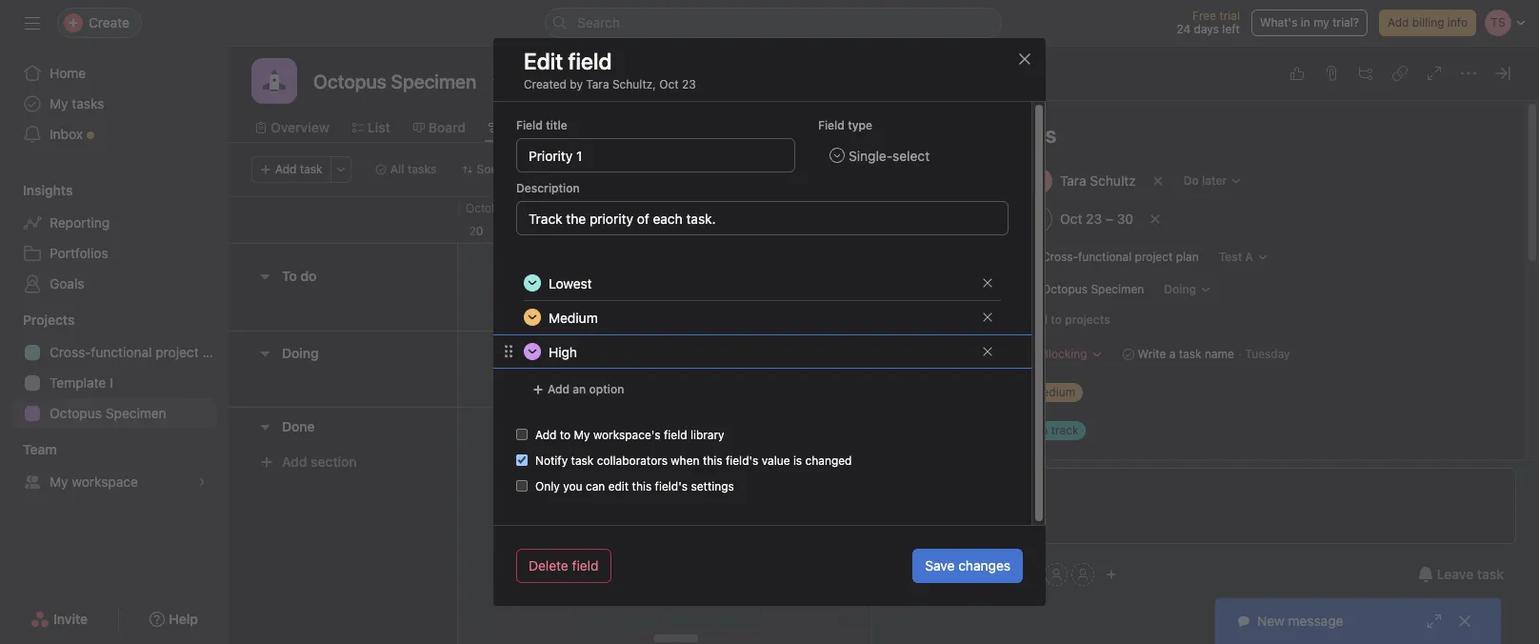 Task type: vqa. For each thing, say whether or not it's contained in the screenshot.
Attachments: Add a file to this task, Tell the octopus you love them icon
no



Task type: locate. For each thing, give the bounding box(es) containing it.
to do
[[282, 268, 317, 284]]

my down team
[[50, 474, 68, 490]]

1 vertical spatial close image
[[1458, 614, 1473, 629]]

field up when
[[664, 428, 688, 442]]

cross-functional project plan up template i link
[[50, 344, 229, 360]]

1 horizontal spatial cross-
[[1042, 250, 1079, 264]]

main content
[[882, 101, 1524, 644]]

0 vertical spatial field
[[568, 48, 612, 74]]

cross- inside main content
[[1042, 250, 1079, 264]]

my left the tasks
[[50, 95, 68, 111]]

functional up template i link
[[91, 344, 152, 360]]

0 vertical spatial specimen
[[1091, 282, 1145, 296]]

task inside 'button'
[[300, 162, 323, 176]]

tasks
[[72, 95, 104, 111]]

add billing info
[[1388, 15, 1468, 30]]

0 horizontal spatial field's
[[655, 479, 688, 494]]

1 vertical spatial to
[[560, 428, 571, 442]]

0 vertical spatial field's
[[726, 454, 759, 468]]

0 horizontal spatial 24
[[622, 224, 636, 238]]

23 right 22
[[584, 224, 598, 238]]

1 horizontal spatial functional
[[1079, 250, 1132, 264]]

ts
[[592, 342, 607, 356], [1023, 567, 1037, 581]]

what's
[[1261, 15, 1298, 30]]

0 horizontal spatial field
[[516, 118, 543, 132]]

add section
[[282, 454, 357, 470]]

2 vertical spatial my
[[50, 474, 68, 490]]

projects
[[1066, 313, 1111, 327]]

field left the type
[[819, 118, 845, 132]]

1 horizontal spatial field
[[819, 118, 845, 132]]

new message
[[1258, 613, 1344, 629]]

task right a
[[1179, 347, 1202, 361]]

2 vertical spatial type an option name field
[[541, 335, 975, 368]]

octopus specimen link down i
[[11, 398, 217, 429]]

field up tara
[[568, 48, 612, 74]]

0 horizontal spatial 23
[[584, 224, 598, 238]]

0 horizontal spatial octopus specimen link
[[11, 398, 217, 429]]

task inside main content
[[1179, 347, 1202, 361]]

close image
[[1018, 51, 1033, 67], [1458, 614, 1473, 629]]

1 vertical spatial field's
[[655, 479, 688, 494]]

this for edit
[[632, 479, 652, 494]]

add left an
[[548, 382, 570, 396]]

0 vertical spatial 23
[[682, 77, 696, 91]]

project down "clear due date" icon
[[1135, 250, 1173, 264]]

this right edit
[[632, 479, 652, 494]]

identify species dialog
[[873, 47, 1540, 644]]

0 vertical spatial cross-functional project plan link
[[1020, 248, 1207, 267]]

add for add billing info
[[1388, 15, 1410, 30]]

field left title
[[516, 118, 543, 132]]

workspace
[[72, 474, 138, 490]]

expand new message image
[[1427, 614, 1443, 629]]

octopus specimen link
[[1020, 280, 1152, 299], [11, 398, 217, 429]]

projects button
[[0, 311, 75, 330]]

Type an option name field
[[541, 267, 975, 299], [541, 301, 975, 334], [541, 335, 975, 368]]

Only you can edit this field's settings checkbox
[[516, 480, 528, 492]]

task right leave
[[1478, 566, 1505, 582]]

cross-functional project plan link inside main content
[[1020, 248, 1207, 267]]

add
[[1388, 15, 1410, 30], [275, 162, 297, 176], [1026, 313, 1048, 327], [548, 382, 570, 396], [536, 428, 557, 442], [282, 454, 307, 470]]

library
[[691, 428, 725, 442]]

29
[[812, 224, 827, 238]]

octopus specimen
[[1042, 282, 1145, 296], [50, 405, 166, 421]]

23 right oct on the left of page
[[682, 77, 696, 91]]

Add to My workspace's field library checkbox
[[516, 429, 528, 440]]

free trial 24 days left
[[1177, 9, 1241, 36]]

add inside button
[[1388, 15, 1410, 30]]

task inside button
[[1478, 566, 1505, 582]]

remove option image
[[982, 277, 994, 289], [982, 312, 994, 323]]

1 horizontal spatial plan
[[1177, 250, 1199, 264]]

task down overview
[[300, 162, 323, 176]]

my for my workspace
[[50, 474, 68, 490]]

0 horizontal spatial to
[[560, 428, 571, 442]]

0 horizontal spatial this
[[632, 479, 652, 494]]

1 vertical spatial cross-functional project plan link
[[11, 337, 229, 368]]

remove option image for second type an option name field from the top
[[982, 312, 994, 323]]

an
[[573, 382, 586, 396]]

add for add task
[[275, 162, 297, 176]]

main content inside identify species dialog
[[882, 101, 1524, 644]]

1 vertical spatial this
[[632, 479, 652, 494]]

add an option button
[[524, 376, 633, 403]]

0 vertical spatial this
[[703, 454, 723, 468]]

timeline link
[[489, 117, 557, 138]]

my left workspace's
[[574, 428, 590, 442]]

left
[[1223, 22, 1241, 36]]

add inside identify species dialog
[[1026, 313, 1048, 327]]

select
[[893, 147, 930, 163]]

field inside edit field created by tara schultz, oct 23
[[568, 48, 612, 74]]

1 horizontal spatial close image
[[1458, 614, 1473, 629]]

cross-functional project plan inside main content
[[1042, 250, 1199, 264]]

1 horizontal spatial cross-functional project plan link
[[1020, 248, 1207, 267]]

1 vertical spatial cross-
[[50, 344, 91, 360]]

save
[[926, 557, 955, 574]]

my
[[50, 95, 68, 111], [574, 428, 590, 442], [50, 474, 68, 490]]

0 vertical spatial to
[[1051, 313, 1063, 327]]

0 vertical spatial functional
[[1079, 250, 1132, 264]]

project up template i link
[[156, 344, 199, 360]]

1 vertical spatial functional
[[91, 344, 152, 360]]

0 vertical spatial project
[[1135, 250, 1173, 264]]

octopus specimen up the 'projects'
[[1042, 282, 1145, 296]]

invite
[[53, 611, 88, 627]]

functional up the 'projects'
[[1079, 250, 1132, 264]]

plan inside main content
[[1177, 250, 1199, 264]]

my tasks link
[[11, 89, 217, 119]]

my inside teams element
[[50, 474, 68, 490]]

2 remove option image from the top
[[982, 312, 994, 323]]

add left the 'projects'
[[1026, 313, 1048, 327]]

0 vertical spatial 24
[[1177, 22, 1191, 36]]

my inside global element
[[50, 95, 68, 111]]

1 remove option image from the top
[[982, 277, 994, 289]]

1 horizontal spatial 23
[[682, 77, 696, 91]]

1 horizontal spatial specimen
[[1091, 282, 1145, 296]]

ts inside button
[[1023, 567, 1037, 581]]

0 vertical spatial ts
[[592, 342, 607, 356]]

0 horizontal spatial cross-functional project plan link
[[11, 337, 229, 368]]

collapse task list for the section doing image
[[257, 346, 273, 361]]

1 horizontal spatial field's
[[726, 454, 759, 468]]

edit
[[609, 479, 629, 494]]

2 type an option name field from the top
[[541, 301, 975, 334]]

1 type an option name field from the top
[[541, 267, 975, 299]]

0 horizontal spatial close image
[[1018, 51, 1033, 67]]

24 inside free trial 24 days left
[[1177, 22, 1191, 36]]

1 horizontal spatial octopus specimen
[[1042, 282, 1145, 296]]

1 horizontal spatial to
[[1051, 313, 1063, 327]]

0 horizontal spatial functional
[[91, 344, 152, 360]]

leave task button
[[1406, 557, 1517, 592]]

trial?
[[1333, 15, 1360, 30]]

template i
[[50, 374, 113, 391]]

2 field from the left
[[819, 118, 845, 132]]

1 vertical spatial type an option name field
[[541, 301, 975, 334]]

add down the 'done' button
[[282, 454, 307, 470]]

0 horizontal spatial ts
[[592, 342, 607, 356]]

cross-functional project plan link for template i link
[[11, 337, 229, 368]]

0 vertical spatial octopus specimen
[[1042, 282, 1145, 296]]

specimen down template i link
[[106, 405, 166, 421]]

field for delete
[[572, 557, 599, 574]]

1 horizontal spatial projects element
[[997, 240, 1524, 307]]

specimen
[[1091, 282, 1145, 296], [106, 405, 166, 421]]

Notify task collaborators when this field's value is changed checkbox
[[516, 455, 528, 466]]

1 vertical spatial project
[[156, 344, 199, 360]]

24 left 25
[[622, 224, 636, 238]]

you
[[563, 479, 583, 494]]

to for projects
[[1051, 313, 1063, 327]]

1 vertical spatial cross-functional project plan
[[50, 344, 229, 360]]

2 vertical spatial field
[[572, 557, 599, 574]]

overview
[[271, 119, 330, 135]]

can
[[586, 479, 605, 494]]

to left the 'projects'
[[1051, 313, 1063, 327]]

add an option
[[548, 382, 625, 396]]

1 field from the left
[[516, 118, 543, 132]]

1 vertical spatial octopus specimen
[[50, 405, 166, 421]]

functional
[[1079, 250, 1132, 264], [91, 344, 152, 360]]

0 horizontal spatial specimen
[[106, 405, 166, 421]]

teams element
[[0, 433, 229, 501]]

30
[[850, 224, 865, 238]]

0 vertical spatial cross-
[[1042, 250, 1079, 264]]

1 vertical spatial octopus specimen link
[[11, 398, 217, 429]]

write
[[1138, 347, 1167, 361]]

to
[[1051, 313, 1063, 327], [560, 428, 571, 442]]

my workspace
[[50, 474, 138, 490]]

0 vertical spatial plan
[[1177, 250, 1199, 264]]

0 horizontal spatial plan
[[202, 344, 229, 360]]

board link
[[413, 117, 466, 138]]

copy task link image
[[1393, 66, 1408, 81]]

edit field created by tara schultz, oct 23
[[524, 48, 696, 91]]

to up notify
[[560, 428, 571, 442]]

close details image
[[1496, 66, 1511, 81]]

ts left identify
[[592, 342, 607, 356]]

add to starred image
[[518, 73, 533, 89]]

0 vertical spatial type an option name field
[[541, 267, 975, 299]]

0 vertical spatial cross-functional project plan
[[1042, 250, 1199, 264]]

1 vertical spatial specimen
[[106, 405, 166, 421]]

projects element containing cross-functional project plan
[[997, 240, 1524, 307]]

1 horizontal spatial cross-functional project plan
[[1042, 250, 1199, 264]]

insights
[[23, 182, 73, 198]]

field's left value on the bottom of the page
[[726, 454, 759, 468]]

0 horizontal spatial octopus specimen
[[50, 405, 166, 421]]

field
[[568, 48, 612, 74], [664, 428, 688, 442], [572, 557, 599, 574]]

1 horizontal spatial octopus specimen link
[[1020, 280, 1152, 299]]

cross-functional project plan link down "clear due date" icon
[[1020, 248, 1207, 267]]

field's down when
[[655, 479, 688, 494]]

1 horizontal spatial octopus
[[1042, 282, 1088, 296]]

add for add to my workspace's field library
[[536, 428, 557, 442]]

add to projects button
[[1018, 307, 1119, 334]]

add down overview link
[[275, 162, 297, 176]]

1 vertical spatial remove option image
[[982, 312, 994, 323]]

0 horizontal spatial projects element
[[0, 303, 229, 433]]

save changes button
[[913, 549, 1023, 583]]

0 vertical spatial remove option image
[[982, 277, 994, 289]]

1 horizontal spatial project
[[1135, 250, 1173, 264]]

None text field
[[309, 64, 481, 98]]

field's
[[726, 454, 759, 468], [655, 479, 688, 494]]

23 inside edit field created by tara schultz, oct 23
[[682, 77, 696, 91]]

field inside delete field button
[[572, 557, 599, 574]]

specimen up the 'projects'
[[1091, 282, 1145, 296]]

free
[[1193, 9, 1217, 23]]

3 type an option name field from the top
[[541, 335, 975, 368]]

leave task
[[1438, 566, 1505, 582]]

1 vertical spatial octopus
[[50, 405, 102, 421]]

delete field
[[529, 557, 599, 574]]

projects element inside identify species dialog
[[997, 240, 1524, 307]]

i
[[110, 374, 113, 391]]

study
[[793, 380, 824, 394]]

to inside button
[[1051, 313, 1063, 327]]

octopus specimen link up the 'projects'
[[1020, 280, 1152, 299]]

this
[[703, 454, 723, 468], [632, 479, 652, 494]]

delete field button
[[516, 549, 611, 583]]

template i link
[[11, 368, 217, 398]]

None text field
[[516, 201, 1009, 235]]

1 vertical spatial ts
[[1023, 567, 1037, 581]]

cross-functional project plan link up i
[[11, 337, 229, 368]]

add inside 'button'
[[275, 162, 297, 176]]

projects element
[[997, 240, 1524, 307], [0, 303, 229, 433]]

remove option image
[[982, 346, 994, 357]]

field
[[516, 118, 543, 132], [819, 118, 845, 132]]

add right add to my workspace's field library checkbox
[[536, 428, 557, 442]]

1 horizontal spatial 24
[[1177, 22, 1191, 36]]

octopus specimen down i
[[50, 405, 166, 421]]

0 vertical spatial octopus specimen link
[[1020, 280, 1152, 299]]

octopus
[[1042, 282, 1088, 296], [50, 405, 102, 421]]

task up you
[[571, 454, 594, 468]]

workspace's
[[594, 428, 661, 442]]

doing
[[282, 345, 319, 361]]

do
[[301, 268, 317, 284]]

1 horizontal spatial ts
[[1023, 567, 1037, 581]]

0 horizontal spatial cross-functional project plan
[[50, 344, 229, 360]]

20
[[469, 224, 483, 238]]

octopus inside main content
[[1042, 282, 1088, 296]]

changes
[[959, 557, 1011, 574]]

field right delete
[[572, 557, 599, 574]]

0 horizontal spatial project
[[156, 344, 199, 360]]

octopus down the template
[[50, 405, 102, 421]]

cross-functional project plan
[[1042, 250, 1199, 264], [50, 344, 229, 360]]

oct
[[660, 77, 679, 91]]

this up settings
[[703, 454, 723, 468]]

cross- up add to projects
[[1042, 250, 1079, 264]]

0 vertical spatial my
[[50, 95, 68, 111]]

cross- up the template
[[50, 344, 91, 360]]

cross-functional project plan down "clear due date" icon
[[1042, 250, 1199, 264]]

add left billing
[[1388, 15, 1410, 30]]

1 vertical spatial 23
[[584, 224, 598, 238]]

type
[[848, 118, 873, 132]]

add to projects
[[1026, 313, 1111, 327]]

1 horizontal spatial this
[[703, 454, 723, 468]]

0 vertical spatial octopus
[[1042, 282, 1088, 296]]

main content containing cross-functional project plan
[[882, 101, 1524, 644]]

add or remove collaborators image
[[1106, 569, 1118, 580]]

task for add task
[[300, 162, 323, 176]]

goals link
[[11, 269, 217, 299]]

24 left days
[[1177, 22, 1191, 36]]

1 vertical spatial 24
[[622, 224, 636, 238]]

schultz,
[[613, 77, 656, 91]]

ts right the changes
[[1023, 567, 1037, 581]]

Task Name text field
[[882, 112, 1503, 156]]

octopus up add to projects
[[1042, 282, 1088, 296]]



Task type: describe. For each thing, give the bounding box(es) containing it.
full screen image
[[1427, 66, 1443, 81]]

in
[[1301, 15, 1311, 30]]

field type
[[819, 118, 873, 132]]

list link
[[352, 117, 390, 138]]

0 horizontal spatial octopus
[[50, 405, 102, 421]]

global element
[[0, 47, 229, 161]]

insights element
[[0, 173, 229, 303]]

inbox link
[[11, 119, 217, 150]]

functional inside main content
[[1079, 250, 1132, 264]]

1 vertical spatial field
[[664, 428, 688, 442]]

leave
[[1438, 566, 1474, 582]]

1 vertical spatial plan
[[202, 344, 229, 360]]

list
[[368, 119, 390, 135]]

add for add section
[[282, 454, 307, 470]]

insights button
[[0, 181, 73, 200]]

home
[[50, 65, 86, 81]]

doing button
[[282, 336, 319, 371]]

collaborators
[[934, 567, 1006, 582]]

notify task collaborators when this field's value is changed
[[536, 454, 852, 468]]

tuesday
[[1246, 347, 1291, 361]]

Priority, Stage, Status… text field
[[516, 138, 796, 172]]

single-
[[849, 147, 893, 163]]

add for add an option
[[548, 382, 570, 396]]

info
[[1448, 15, 1468, 30]]

28
[[774, 224, 788, 238]]

description
[[516, 181, 580, 195]]

what's in my trial? button
[[1252, 10, 1368, 36]]

search
[[577, 14, 620, 30]]

my workspace link
[[11, 467, 217, 497]]

collapse task list for the section to do image
[[257, 269, 273, 284]]

billing
[[1413, 15, 1445, 30]]

to for my
[[560, 428, 571, 442]]

invite button
[[18, 602, 100, 637]]

0 vertical spatial close image
[[1018, 51, 1033, 67]]

field's for value
[[726, 454, 759, 468]]

tara
[[586, 77, 609, 91]]

field for field title
[[516, 118, 543, 132]]

done
[[282, 418, 315, 434]]

write a task name
[[1138, 347, 1235, 361]]

days
[[1194, 22, 1220, 36]]

value
[[762, 454, 790, 468]]

remove assignee image
[[1153, 175, 1164, 187]]

portfolios link
[[11, 238, 217, 269]]

projects
[[23, 312, 75, 328]]

task for notify task collaborators when this field's value is changed
[[571, 454, 594, 468]]

rocket image
[[263, 70, 286, 92]]

search button
[[545, 8, 1002, 38]]

collapse task list for the section done image
[[257, 419, 273, 434]]

add subtask image
[[1359, 66, 1374, 81]]

board
[[429, 119, 466, 135]]

this for when
[[703, 454, 723, 468]]

0 likes. click to like this task image
[[1290, 66, 1305, 81]]

my for my tasks
[[50, 95, 68, 111]]

remove option image for 1st type an option name field from the top of the page
[[982, 277, 994, 289]]

trial
[[1220, 9, 1241, 23]]

add to my workspace's field library
[[536, 428, 725, 442]]

overview link
[[255, 117, 330, 138]]

project inside main content
[[1135, 250, 1173, 264]]

single-select
[[849, 147, 930, 163]]

field for edit
[[568, 48, 612, 74]]

inbox
[[50, 126, 83, 142]]

done button
[[282, 409, 315, 444]]

settings
[[691, 479, 734, 494]]

search list box
[[545, 8, 1002, 38]]

ts button
[[1019, 563, 1042, 586]]

edit
[[524, 48, 563, 74]]

field for field type
[[819, 118, 845, 132]]

collaborators
[[597, 454, 668, 468]]

a
[[1170, 347, 1176, 361]]

add section button
[[252, 445, 365, 479]]

notify
[[536, 454, 568, 468]]

only you can edit this field's settings
[[536, 479, 734, 494]]

field's for settings
[[655, 479, 688, 494]]

my
[[1314, 15, 1330, 30]]

cross-functional project plan link for the topmost octopus specimen link
[[1020, 248, 1207, 267]]

to
[[282, 268, 297, 284]]

goals
[[50, 275, 84, 292]]

clear due date image
[[1150, 213, 1162, 225]]

1 vertical spatial my
[[574, 428, 590, 442]]

section
[[311, 454, 357, 470]]

add for add to projects
[[1026, 313, 1048, 327]]

to do button
[[282, 259, 317, 293]]

team button
[[0, 440, 57, 459]]

template
[[50, 374, 106, 391]]

octopus specimen inside main content
[[1042, 282, 1145, 296]]

home link
[[11, 58, 217, 89]]

name
[[1205, 347, 1235, 361]]

task for leave task
[[1478, 566, 1505, 582]]

created
[[524, 77, 567, 91]]

option
[[589, 382, 625, 396]]

timeline
[[504, 119, 557, 135]]

projects element containing projects
[[0, 303, 229, 433]]

specimen inside main content
[[1091, 282, 1145, 296]]

add task
[[275, 162, 323, 176]]

reporting
[[50, 214, 110, 231]]

dependencies
[[896, 348, 973, 362]]

species
[[658, 342, 701, 356]]

save changes
[[926, 557, 1011, 574]]

1
[[828, 380, 833, 394]]

0 horizontal spatial cross-
[[50, 344, 91, 360]]

hide sidebar image
[[25, 15, 40, 30]]

25
[[660, 224, 674, 238]]

is
[[794, 454, 802, 468]]

add billing info button
[[1380, 10, 1477, 36]]

team
[[23, 441, 57, 457]]

what's in my trial?
[[1261, 15, 1360, 30]]

add task button
[[252, 156, 331, 183]]

26
[[698, 224, 712, 238]]



